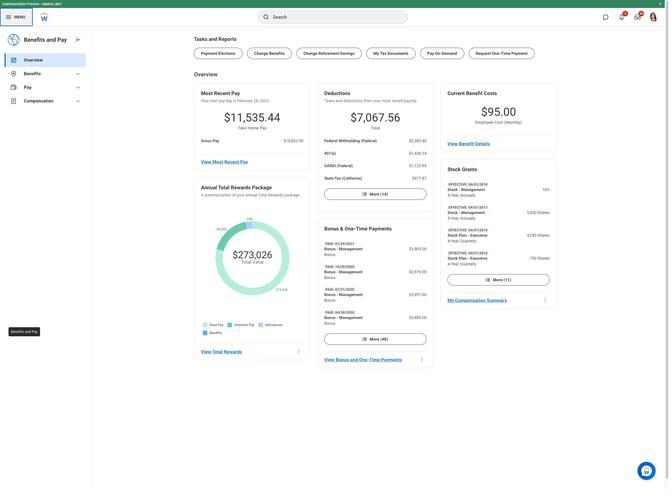 Task type: vqa. For each thing, say whether or not it's contained in the screenshot.
2nd inbox image from the top
no



Task type: describe. For each thing, give the bounding box(es) containing it.
inbox large image
[[635, 14, 640, 20]]

related actions vertical image for second list view icon from the top
[[419, 357, 425, 363]]

most recent pay element
[[201, 90, 240, 98]]

stock grants element
[[448, 166, 477, 174]]

close environment banner image
[[659, 2, 662, 5]]

bonus & one-time payments element
[[324, 226, 392, 233]]

related actions vertical image for list view image
[[543, 298, 548, 303]]

annual total rewards package element
[[201, 184, 272, 192]]

profile logan mcneil image
[[649, 12, 658, 23]]

list view image
[[485, 277, 491, 283]]

benefits image
[[10, 70, 17, 77]]

chevron down small image for the benefits icon
[[75, 70, 82, 77]]

document alt image
[[10, 98, 17, 105]]

task pay image
[[10, 84, 17, 91]]

dashboard image
[[10, 57, 17, 64]]

a summarization of your annual total rewards package. element
[[201, 192, 300, 198]]

benefits and pay element
[[24, 36, 70, 44]]

2 list view image from the top
[[362, 337, 367, 342]]



Task type: locate. For each thing, give the bounding box(es) containing it.
2 chevron down small image from the top
[[75, 84, 82, 91]]

chevron down small image for task pay image
[[75, 84, 82, 91]]

1 vertical spatial related actions vertical image
[[419, 357, 425, 363]]

1 vertical spatial list view image
[[362, 337, 367, 342]]

3 chevron down small image from the top
[[75, 98, 82, 105]]

banner
[[0, 0, 665, 26]]

chevron down small image for document alt icon
[[75, 98, 82, 105]]

Search Workday  search field
[[273, 11, 396, 23]]

chevron down small image
[[75, 70, 82, 77], [75, 84, 82, 91], [75, 98, 82, 105]]

0 vertical spatial chevron down small image
[[75, 70, 82, 77]]

1 chevron down small image from the top
[[75, 70, 82, 77]]

list
[[194, 43, 558, 59]]

taxes and deductions from your most recent payslip. element
[[324, 98, 418, 104]]

search image
[[263, 14, 270, 20]]

notifications large image
[[619, 14, 625, 20]]

1 horizontal spatial related actions vertical image
[[543, 298, 548, 303]]

related actions vertical image
[[543, 298, 548, 303], [419, 357, 425, 363]]

1 list view image from the top
[[362, 191, 367, 197]]

transformation import image
[[75, 36, 82, 43]]

0 vertical spatial list view image
[[362, 191, 367, 197]]

deductions element
[[324, 90, 350, 98]]

navigation pane region
[[0, 26, 91, 489]]

list view image
[[362, 191, 367, 197], [362, 337, 367, 342]]

0 horizontal spatial related actions vertical image
[[419, 357, 425, 363]]

current benefit costs element
[[448, 90, 497, 98]]

2 vertical spatial chevron down small image
[[75, 98, 82, 105]]

your next pay day is february 28, 2023. element
[[201, 98, 270, 104]]

justify image
[[5, 14, 12, 20]]

0 vertical spatial related actions vertical image
[[543, 298, 548, 303]]

1 vertical spatial chevron down small image
[[75, 84, 82, 91]]

related actions vertical image
[[296, 349, 302, 355]]



